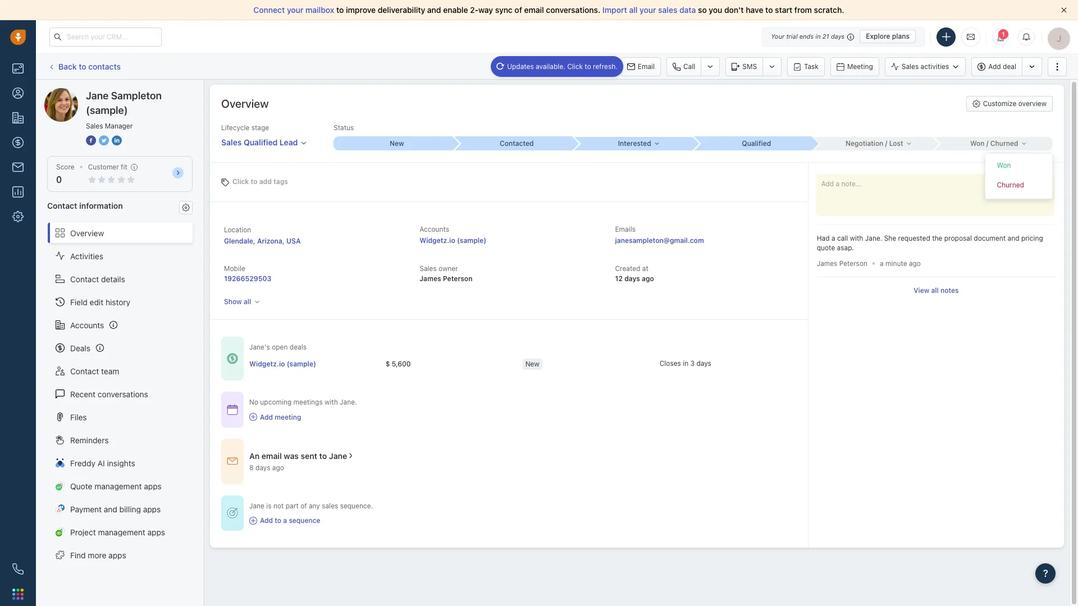 Task type: locate. For each thing, give the bounding box(es) containing it.
0 vertical spatial ago
[[909, 260, 921, 268]]

2 vertical spatial add
[[260, 517, 273, 525]]

jane sampleton (sample)
[[67, 88, 159, 97]]

days
[[831, 33, 845, 40], [625, 275, 640, 283], [697, 359, 712, 368], [256, 464, 270, 472]]

in left "21"
[[816, 33, 821, 40]]

days right "21"
[[831, 33, 845, 40]]

files
[[70, 413, 87, 422]]

row
[[249, 353, 797, 376]]

way
[[479, 5, 493, 15]]

0 vertical spatial widgetz.io (sample) link
[[420, 237, 487, 245]]

won
[[971, 139, 985, 148], [997, 161, 1011, 169]]

management for quote
[[95, 482, 142, 491]]

5,600
[[392, 360, 411, 368]]

1 horizontal spatial widgetz.io
[[420, 237, 455, 245]]

a down not
[[283, 517, 287, 525]]

overview
[[1019, 99, 1047, 108]]

a
[[832, 234, 836, 243], [880, 260, 884, 268], [283, 517, 287, 525]]

reminders
[[70, 436, 109, 445]]

1 horizontal spatial of
[[515, 5, 522, 15]]

contact down 0
[[47, 201, 77, 211]]

part
[[286, 502, 299, 510]]

of left any
[[301, 502, 307, 510]]

2 / from the left
[[987, 139, 989, 148]]

0 horizontal spatial qualified
[[244, 138, 278, 147]]

jane down the contacts
[[86, 90, 109, 102]]

1 horizontal spatial with
[[850, 234, 864, 243]]

add left 'deal'
[[989, 62, 1001, 71]]

(sample) up owner
[[457, 237, 487, 245]]

0 horizontal spatial won
[[971, 139, 985, 148]]

click left add
[[233, 177, 249, 186]]

days down created
[[625, 275, 640, 283]]

/ down customize
[[987, 139, 989, 148]]

click right available. on the top
[[567, 62, 583, 70]]

email
[[524, 5, 544, 15], [262, 451, 282, 461]]

peterson down owner
[[443, 275, 473, 283]]

sales right any
[[322, 502, 338, 510]]

0 horizontal spatial james
[[420, 275, 441, 283]]

and left 'pricing'
[[1008, 234, 1020, 243]]

0 vertical spatial email
[[524, 5, 544, 15]]

jane. for call
[[866, 234, 883, 243]]

1 horizontal spatial qualified
[[742, 139, 771, 148]]

created
[[615, 265, 641, 273]]

score
[[56, 163, 75, 171]]

sequence
[[289, 517, 320, 525]]

management down payment and billing apps
[[98, 528, 145, 537]]

0 vertical spatial accounts
[[420, 225, 449, 234]]

days right 3
[[697, 359, 712, 368]]

upcoming
[[260, 398, 292, 407]]

1 horizontal spatial james
[[817, 259, 838, 268]]

won down the won / churned
[[997, 161, 1011, 169]]

pricing
[[1022, 234, 1044, 243]]

won down customize
[[971, 139, 985, 148]]

and left the billing
[[104, 505, 117, 514]]

0 vertical spatial won
[[971, 139, 985, 148]]

2 vertical spatial ago
[[272, 464, 284, 472]]

1 horizontal spatial click
[[567, 62, 583, 70]]

sales qualified lead link
[[221, 133, 308, 148]]

sync
[[495, 5, 513, 15]]

0 vertical spatial add
[[989, 62, 1001, 71]]

call button
[[667, 57, 701, 76]]

location
[[224, 226, 251, 234]]

quote management apps
[[70, 482, 162, 491]]

with inside the had a call with jane. she requested the proposal document and pricing quote asap.
[[850, 234, 864, 243]]

james inside sales owner james peterson
[[420, 275, 441, 283]]

0 horizontal spatial a
[[283, 517, 287, 525]]

1 horizontal spatial sales
[[658, 5, 678, 15]]

activities
[[921, 62, 949, 71]]

sampleton down the contacts
[[86, 88, 125, 97]]

churned down the won / churned
[[997, 181, 1025, 189]]

recent
[[70, 390, 96, 399]]

0 horizontal spatial peterson
[[443, 275, 473, 283]]

1 vertical spatial sales
[[322, 502, 338, 510]]

1 horizontal spatial accounts
[[420, 225, 449, 234]]

add inside button
[[989, 62, 1001, 71]]

activities
[[70, 251, 103, 261]]

interested button
[[574, 137, 693, 150]]

all right show
[[244, 298, 251, 306]]

(sample) up manager
[[127, 88, 159, 97]]

contact down "activities"
[[70, 274, 99, 284]]

connect
[[254, 5, 285, 15]]

in left 3
[[683, 359, 689, 368]]

view
[[914, 287, 930, 295]]

click
[[567, 62, 583, 70], [233, 177, 249, 186]]

/ inside button
[[886, 139, 888, 148]]

your right import
[[640, 5, 656, 15]]

0 vertical spatial sales
[[658, 5, 678, 15]]

2 vertical spatial container_wx8msf4aqz5i3rn1 image
[[227, 456, 238, 467]]

apps right the billing
[[143, 505, 161, 514]]

find
[[70, 551, 86, 560]]

0 vertical spatial with
[[850, 234, 864, 243]]

widgetz.io (sample) link up owner
[[420, 237, 487, 245]]

all right import
[[629, 5, 638, 15]]

closes in 3 days
[[660, 359, 712, 368]]

peterson
[[840, 259, 868, 268], [443, 275, 473, 283]]

0 vertical spatial all
[[629, 5, 638, 15]]

sales left owner
[[420, 265, 437, 273]]

an
[[249, 451, 260, 461]]

in
[[816, 33, 821, 40], [683, 359, 689, 368]]

2 horizontal spatial and
[[1008, 234, 1020, 243]]

peterson down the asap. at the top right of the page
[[840, 259, 868, 268]]

0 vertical spatial jane.
[[866, 234, 883, 243]]

widgetz.io up owner
[[420, 237, 455, 245]]

1 vertical spatial jane.
[[340, 398, 357, 407]]

jane. right "meetings"
[[340, 398, 357, 407]]

2 vertical spatial contact
[[70, 367, 99, 376]]

fit
[[121, 163, 127, 171]]

1 vertical spatial container_wx8msf4aqz5i3rn1 image
[[227, 404, 238, 416]]

0 vertical spatial click
[[567, 62, 583, 70]]

add deal
[[989, 62, 1017, 71]]

you
[[709, 5, 723, 15]]

container_wx8msf4aqz5i3rn1 image down the no
[[249, 414, 257, 421]]

overview
[[221, 97, 269, 110], [70, 228, 104, 238]]

and left enable
[[427, 5, 441, 15]]

churned down customize overview button
[[991, 139, 1019, 148]]

james down owner
[[420, 275, 441, 283]]

1 vertical spatial james
[[420, 275, 441, 283]]

ago down the "was"
[[272, 464, 284, 472]]

2 horizontal spatial a
[[880, 260, 884, 268]]

widgetz.io
[[420, 237, 455, 245], [249, 360, 285, 368]]

ago right minute
[[909, 260, 921, 268]]

0 vertical spatial widgetz.io
[[420, 237, 455, 245]]

widgetz.io down the jane's
[[249, 360, 285, 368]]

(sample) inside accounts widgetz.io (sample)
[[457, 237, 487, 245]]

0 vertical spatial new
[[390, 139, 404, 148]]

with right call
[[850, 234, 864, 243]]

1 your from the left
[[287, 5, 304, 15]]

1 vertical spatial add
[[260, 413, 273, 422]]

0 horizontal spatial ago
[[272, 464, 284, 472]]

0 vertical spatial of
[[515, 5, 522, 15]]

1 horizontal spatial overview
[[221, 97, 269, 110]]

add for add meeting
[[260, 413, 273, 422]]

open
[[272, 343, 288, 352]]

container_wx8msf4aqz5i3rn1 image left the no
[[227, 404, 238, 416]]

(sample) inside jane sampleton (sample) sales manager
[[86, 104, 128, 116]]

accounts up owner
[[420, 225, 449, 234]]

sampleton for jane sampleton (sample) sales manager
[[111, 90, 162, 102]]

mobile
[[224, 265, 245, 273]]

0 horizontal spatial accounts
[[70, 321, 104, 330]]

0 vertical spatial management
[[95, 482, 142, 491]]

email right sync
[[524, 5, 544, 15]]

1 horizontal spatial peterson
[[840, 259, 868, 268]]

quote
[[70, 482, 92, 491]]

contact up recent
[[70, 367, 99, 376]]

overview up "activities"
[[70, 228, 104, 238]]

customize overview
[[983, 99, 1047, 108]]

1 vertical spatial widgetz.io (sample) link
[[249, 359, 316, 369]]

qualified inside qualified link
[[742, 139, 771, 148]]

0 horizontal spatial /
[[886, 139, 888, 148]]

apps up payment and billing apps
[[144, 482, 162, 491]]

1 vertical spatial with
[[325, 398, 338, 407]]

all for view all notes
[[932, 287, 939, 295]]

a left minute
[[880, 260, 884, 268]]

1 horizontal spatial /
[[987, 139, 989, 148]]

(sample) down the deals at the bottom of the page
[[287, 360, 316, 368]]

accounts for accounts widgetz.io (sample)
[[420, 225, 449, 234]]

widgetz.io (sample) link inside row
[[249, 359, 316, 369]]

add for add to a sequence
[[260, 517, 273, 525]]

apps for quote management apps
[[144, 482, 162, 491]]

sales activities button
[[885, 57, 972, 76], [885, 57, 966, 76]]

1 horizontal spatial your
[[640, 5, 656, 15]]

0 horizontal spatial jane.
[[340, 398, 357, 407]]

add down is
[[260, 517, 273, 525]]

0 vertical spatial and
[[427, 5, 441, 15]]

0 horizontal spatial widgetz.io (sample) link
[[249, 359, 316, 369]]

won for won
[[997, 161, 1011, 169]]

0 vertical spatial a
[[832, 234, 836, 243]]

find more apps
[[70, 551, 126, 560]]

glendale, arizona, usa link
[[224, 237, 301, 245]]

jane inside jane sampleton (sample) sales manager
[[86, 90, 109, 102]]

of right sync
[[515, 5, 522, 15]]

(sample) down 'jane sampleton (sample)'
[[86, 104, 128, 116]]

apps for find more apps
[[109, 551, 126, 560]]

jane down back
[[67, 88, 84, 97]]

jane left is
[[249, 502, 265, 510]]

sales for sales activities
[[902, 62, 919, 71]]

0 horizontal spatial your
[[287, 5, 304, 15]]

email up the 8 days ago on the left bottom of page
[[262, 451, 282, 461]]

0 vertical spatial contact
[[47, 201, 77, 211]]

0 horizontal spatial in
[[683, 359, 689, 368]]

contact information
[[47, 201, 123, 211]]

container_wx8msf4aqz5i3rn1 image for no upcoming meetings with jane.
[[227, 404, 238, 416]]

8
[[249, 464, 254, 472]]

widgetz.io (sample)
[[249, 360, 316, 368]]

sales up 'facebook circled' image
[[86, 122, 103, 130]]

project
[[70, 528, 96, 537]]

jane's
[[249, 343, 270, 352]]

jane. left she
[[866, 234, 883, 243]]

sampleton
[[86, 88, 125, 97], [111, 90, 162, 102]]

james peterson
[[817, 259, 868, 268]]

sales qualified lead
[[221, 138, 298, 147]]

1 vertical spatial overview
[[70, 228, 104, 238]]

sales inside sales owner james peterson
[[420, 265, 437, 273]]

1 vertical spatial widgetz.io
[[249, 360, 285, 368]]

sent
[[301, 451, 317, 461]]

/ left 'lost'
[[886, 139, 888, 148]]

1 horizontal spatial a
[[832, 234, 836, 243]]

requested
[[899, 234, 931, 243]]

$
[[386, 360, 390, 368]]

1 vertical spatial peterson
[[443, 275, 473, 283]]

1 vertical spatial a
[[880, 260, 884, 268]]

days inside 'created at 12 days ago'
[[625, 275, 640, 283]]

2 horizontal spatial ago
[[909, 260, 921, 268]]

3 container_wx8msf4aqz5i3rn1 image from the top
[[227, 456, 238, 467]]

all right view
[[932, 287, 939, 295]]

widgetz.io inside accounts widgetz.io (sample)
[[420, 237, 455, 245]]

0 horizontal spatial sales
[[322, 502, 338, 510]]

days right 8
[[256, 464, 270, 472]]

add
[[259, 177, 272, 186]]

0 vertical spatial in
[[816, 33, 821, 40]]

0 horizontal spatial click
[[233, 177, 249, 186]]

1 vertical spatial new
[[526, 360, 540, 368]]

(sample) inside row
[[287, 360, 316, 368]]

/ inside dropdown button
[[987, 139, 989, 148]]

ago inside 'created at 12 days ago'
[[642, 275, 654, 283]]

accounts widgetz.io (sample)
[[420, 225, 487, 245]]

0 horizontal spatial with
[[325, 398, 338, 407]]

21
[[823, 33, 830, 40]]

2 container_wx8msf4aqz5i3rn1 image from the top
[[227, 404, 238, 416]]

sales left data
[[658, 5, 678, 15]]

2 vertical spatial all
[[244, 298, 251, 306]]

add deal button
[[972, 57, 1022, 76]]

apps down payment and billing apps
[[148, 528, 165, 537]]

explore plans
[[866, 32, 910, 40]]

sms button
[[726, 57, 763, 76]]

1 vertical spatial ago
[[642, 275, 654, 283]]

1 vertical spatial contact
[[70, 274, 99, 284]]

lost
[[890, 139, 904, 148]]

deliverability
[[378, 5, 425, 15]]

1 vertical spatial click
[[233, 177, 249, 186]]

facebook circled image
[[86, 135, 96, 147]]

churned
[[991, 139, 1019, 148], [997, 181, 1025, 189]]

1 horizontal spatial jane.
[[866, 234, 883, 243]]

1 container_wx8msf4aqz5i3rn1 image from the top
[[227, 353, 238, 365]]

container_wx8msf4aqz5i3rn1 image left the add to a sequence
[[249, 517, 257, 525]]

sales down lifecycle
[[221, 138, 242, 147]]

1 horizontal spatial email
[[524, 5, 544, 15]]

container_wx8msf4aqz5i3rn1 image left 8
[[227, 456, 238, 467]]

your trial ends in 21 days
[[771, 33, 845, 40]]

1 vertical spatial all
[[932, 287, 939, 295]]

contact
[[47, 201, 77, 211], [70, 274, 99, 284], [70, 367, 99, 376]]

apps right more
[[109, 551, 126, 560]]

deal
[[1003, 62, 1017, 71]]

james down quote
[[817, 259, 838, 268]]

0 horizontal spatial overview
[[70, 228, 104, 238]]

sampleton inside jane sampleton (sample) sales manager
[[111, 90, 162, 102]]

1 horizontal spatial widgetz.io (sample) link
[[420, 237, 487, 245]]

with right "meetings"
[[325, 398, 338, 407]]

accounts
[[420, 225, 449, 234], [70, 321, 104, 330]]

0 vertical spatial container_wx8msf4aqz5i3rn1 image
[[227, 353, 238, 365]]

contacts
[[88, 62, 121, 71]]

won inside dropdown button
[[971, 139, 985, 148]]

container_wx8msf4aqz5i3rn1 image right sent
[[347, 452, 355, 460]]

management up payment and billing apps
[[95, 482, 142, 491]]

container_wx8msf4aqz5i3rn1 image left widgetz.io (sample)
[[227, 353, 238, 365]]

1 horizontal spatial ago
[[642, 275, 654, 283]]

1 horizontal spatial new
[[526, 360, 540, 368]]

explore
[[866, 32, 891, 40]]

field
[[70, 297, 88, 307]]

container_wx8msf4aqz5i3rn1 image
[[227, 353, 238, 365], [227, 404, 238, 416], [227, 456, 238, 467]]

churned inside dropdown button
[[991, 139, 1019, 148]]

widgetz.io (sample) link down "open"
[[249, 359, 316, 369]]

apps
[[144, 482, 162, 491], [143, 505, 161, 514], [148, 528, 165, 537], [109, 551, 126, 560]]

0 vertical spatial james
[[817, 259, 838, 268]]

1 vertical spatial in
[[683, 359, 689, 368]]

0 horizontal spatial and
[[104, 505, 117, 514]]

1 horizontal spatial in
[[816, 33, 821, 40]]

overview up lifecycle stage
[[221, 97, 269, 110]]

sales left "activities" at the right
[[902, 62, 919, 71]]

your left mailbox
[[287, 5, 304, 15]]

with
[[850, 234, 864, 243], [325, 398, 338, 407]]

0 horizontal spatial all
[[244, 298, 251, 306]]

qualified link
[[693, 137, 813, 151]]

jane. inside the had a call with jane. she requested the proposal document and pricing quote asap.
[[866, 234, 883, 243]]

0 horizontal spatial of
[[301, 502, 307, 510]]

payment and billing apps
[[70, 505, 161, 514]]

0 button
[[56, 175, 62, 185]]

accounts up deals
[[70, 321, 104, 330]]

ago down at
[[642, 275, 654, 283]]

a left call
[[832, 234, 836, 243]]

sampleton up manager
[[111, 90, 162, 102]]

add down upcoming
[[260, 413, 273, 422]]

data
[[680, 5, 696, 15]]

1 vertical spatial won
[[997, 161, 1011, 169]]

0 vertical spatial churned
[[991, 139, 1019, 148]]

1 vertical spatial accounts
[[70, 321, 104, 330]]

1 vertical spatial management
[[98, 528, 145, 537]]

1 vertical spatial and
[[1008, 234, 1020, 243]]

contact for contact information
[[47, 201, 77, 211]]

container_wx8msf4aqz5i3rn1 image
[[249, 414, 257, 421], [347, 452, 355, 460], [227, 508, 238, 519], [249, 517, 257, 525]]

2 horizontal spatial all
[[932, 287, 939, 295]]

accounts inside accounts widgetz.io (sample)
[[420, 225, 449, 234]]

1 / from the left
[[886, 139, 888, 148]]

enable
[[443, 5, 468, 15]]

(sample) for accounts widgetz.io (sample)
[[457, 237, 487, 245]]

have
[[746, 5, 764, 15]]

0 horizontal spatial email
[[262, 451, 282, 461]]

with for call
[[850, 234, 864, 243]]

contact for contact team
[[70, 367, 99, 376]]



Task type: describe. For each thing, give the bounding box(es) containing it.
contact details
[[70, 274, 125, 284]]

quote
[[817, 244, 835, 252]]

is
[[266, 502, 272, 510]]

jane right sent
[[329, 451, 347, 461]]

payment
[[70, 505, 102, 514]]

meeting
[[848, 62, 873, 70]]

team
[[101, 367, 119, 376]]

add meeting link
[[249, 413, 357, 422]]

1 horizontal spatial all
[[629, 5, 638, 15]]

task button
[[788, 57, 825, 76]]

container_wx8msf4aqz5i3rn1 image inside add meeting link
[[249, 414, 257, 421]]

sales for sales owner james peterson
[[420, 265, 437, 273]]

8 days ago
[[249, 464, 284, 472]]

had a call with jane. she requested the proposal document and pricing quote asap.
[[817, 234, 1044, 252]]

Search your CRM... text field
[[49, 27, 162, 46]]

add meeting
[[260, 413, 301, 422]]

contacted
[[500, 139, 534, 148]]

3
[[691, 359, 695, 368]]

mng settings image
[[182, 204, 190, 212]]

updates available. click to refresh. link
[[491, 56, 623, 77]]

container_wx8msf4aqz5i3rn1 image for jane's open deals
[[227, 353, 238, 365]]

container_wx8msf4aqz5i3rn1 image inside the add to a sequence link
[[249, 517, 257, 525]]

add for add deal
[[989, 62, 1001, 71]]

12
[[615, 275, 623, 283]]

$ 5,600
[[386, 360, 411, 368]]

click inside updates available. click to refresh. link
[[567, 62, 583, 70]]

to left start
[[766, 5, 773, 15]]

customer
[[88, 163, 119, 171]]

jane for jane sampleton (sample) sales manager
[[86, 90, 109, 102]]

jane for jane is not part of any sales sequence.
[[249, 502, 265, 510]]

an email was sent to jane
[[249, 451, 347, 461]]

a inside the had a call with jane. she requested the proposal document and pricing quote asap.
[[832, 234, 836, 243]]

interested link
[[574, 137, 693, 150]]

qualified inside sales qualified lead link
[[244, 138, 278, 147]]

stage
[[251, 124, 269, 132]]

to right back
[[79, 62, 86, 71]]

twitter circled image
[[99, 135, 109, 147]]

updates
[[507, 62, 534, 70]]

call
[[684, 62, 696, 70]]

phone element
[[7, 558, 29, 581]]

to right mailbox
[[336, 5, 344, 15]]

accounts for accounts
[[70, 321, 104, 330]]

with for meetings
[[325, 398, 338, 407]]

2 your from the left
[[640, 5, 656, 15]]

field edit history
[[70, 297, 130, 307]]

0 horizontal spatial widgetz.io
[[249, 360, 285, 368]]

updates available. click to refresh.
[[507, 62, 618, 70]]

to right sent
[[319, 451, 327, 461]]

manager
[[105, 122, 133, 130]]

usa
[[286, 237, 301, 245]]

days inside row
[[697, 359, 712, 368]]

more
[[88, 551, 106, 560]]

ago for 8 days ago
[[272, 464, 284, 472]]

no
[[249, 398, 258, 407]]

freddy
[[70, 459, 96, 468]]

0 horizontal spatial new
[[390, 139, 404, 148]]

sales inside jane sampleton (sample) sales manager
[[86, 122, 103, 130]]

back to contacts
[[58, 62, 121, 71]]

email
[[638, 62, 655, 70]]

1 vertical spatial email
[[262, 451, 282, 461]]

no upcoming meetings with jane.
[[249, 398, 357, 407]]

customer fit
[[88, 163, 127, 171]]

jane's open deals
[[249, 343, 307, 352]]

your
[[771, 33, 785, 40]]

apps for project management apps
[[148, 528, 165, 537]]

available.
[[536, 62, 566, 70]]

peterson inside sales owner james peterson
[[443, 275, 473, 283]]

history
[[106, 297, 130, 307]]

meeting button
[[831, 57, 880, 76]]

to down not
[[275, 517, 281, 525]]

location glendale, arizona, usa
[[224, 226, 301, 245]]

send email image
[[967, 32, 975, 41]]

jane for jane sampleton (sample)
[[67, 88, 84, 97]]

to left refresh.
[[585, 62, 591, 70]]

was
[[284, 451, 299, 461]]

sales for sales qualified lead
[[221, 138, 242, 147]]

meeting
[[275, 413, 301, 422]]

proposal
[[945, 234, 972, 243]]

negotiation
[[846, 139, 884, 148]]

notes
[[941, 287, 959, 295]]

billing
[[119, 505, 141, 514]]

sampleton for jane sampleton (sample)
[[86, 88, 125, 97]]

2 vertical spatial and
[[104, 505, 117, 514]]

freddy ai insights
[[70, 459, 135, 468]]

ago for a minute ago
[[909, 260, 921, 268]]

plans
[[893, 32, 910, 40]]

details
[[101, 274, 125, 284]]

mobile 19266529503
[[224, 265, 271, 283]]

interested
[[618, 139, 652, 148]]

sms
[[743, 62, 757, 70]]

to left add
[[251, 177, 258, 186]]

had
[[817, 234, 830, 243]]

contact team
[[70, 367, 119, 376]]

jane is not part of any sales sequence.
[[249, 502, 373, 510]]

insights
[[107, 459, 135, 468]]

phone image
[[12, 564, 24, 575]]

row containing closes in 3 days
[[249, 353, 797, 376]]

0
[[56, 175, 62, 185]]

1 link
[[993, 28, 1009, 45]]

won / churned link
[[933, 137, 1053, 150]]

container_wx8msf4aqz5i3rn1 image left is
[[227, 508, 238, 519]]

at
[[643, 265, 649, 273]]

customize
[[983, 99, 1017, 108]]

call
[[838, 234, 848, 243]]

2 vertical spatial a
[[283, 517, 287, 525]]

minute
[[886, 260, 908, 268]]

19266529503
[[224, 275, 271, 283]]

management for project
[[98, 528, 145, 537]]

document
[[974, 234, 1006, 243]]

glendale,
[[224, 237, 255, 245]]

sales activities
[[902, 62, 949, 71]]

(sample) for jane sampleton (sample) sales manager
[[86, 104, 128, 116]]

arizona,
[[257, 237, 285, 245]]

1 horizontal spatial and
[[427, 5, 441, 15]]

janesampleton@gmail.com
[[615, 237, 704, 245]]

start
[[775, 5, 793, 15]]

won for won / churned
[[971, 139, 985, 148]]

sequence.
[[340, 502, 373, 510]]

task
[[804, 62, 819, 70]]

1 vertical spatial of
[[301, 502, 307, 510]]

/ for lost
[[886, 139, 888, 148]]

/ for churned
[[987, 139, 989, 148]]

improve
[[346, 5, 376, 15]]

sales owner james peterson
[[420, 265, 473, 283]]

(sample) for jane sampleton (sample)
[[127, 88, 159, 97]]

trial
[[787, 33, 798, 40]]

jane. for meetings
[[340, 398, 357, 407]]

linkedin circled image
[[112, 135, 122, 147]]

lifecycle stage
[[221, 124, 269, 132]]

a minute ago
[[880, 260, 921, 268]]

connect your mailbox link
[[254, 5, 336, 15]]

and inside the had a call with jane. she requested the proposal document and pricing quote asap.
[[1008, 234, 1020, 243]]

1 vertical spatial churned
[[997, 181, 1025, 189]]

0 vertical spatial peterson
[[840, 259, 868, 268]]

contacted link
[[454, 137, 574, 151]]

close image
[[1062, 7, 1067, 13]]

0 vertical spatial overview
[[221, 97, 269, 110]]

negotiation / lost link
[[813, 137, 933, 150]]

information
[[79, 201, 123, 211]]

freshworks switcher image
[[12, 589, 24, 600]]

ends
[[800, 33, 814, 40]]

all for show all
[[244, 298, 251, 306]]

contact for contact details
[[70, 274, 99, 284]]



Task type: vqa. For each thing, say whether or not it's contained in the screenshot.


